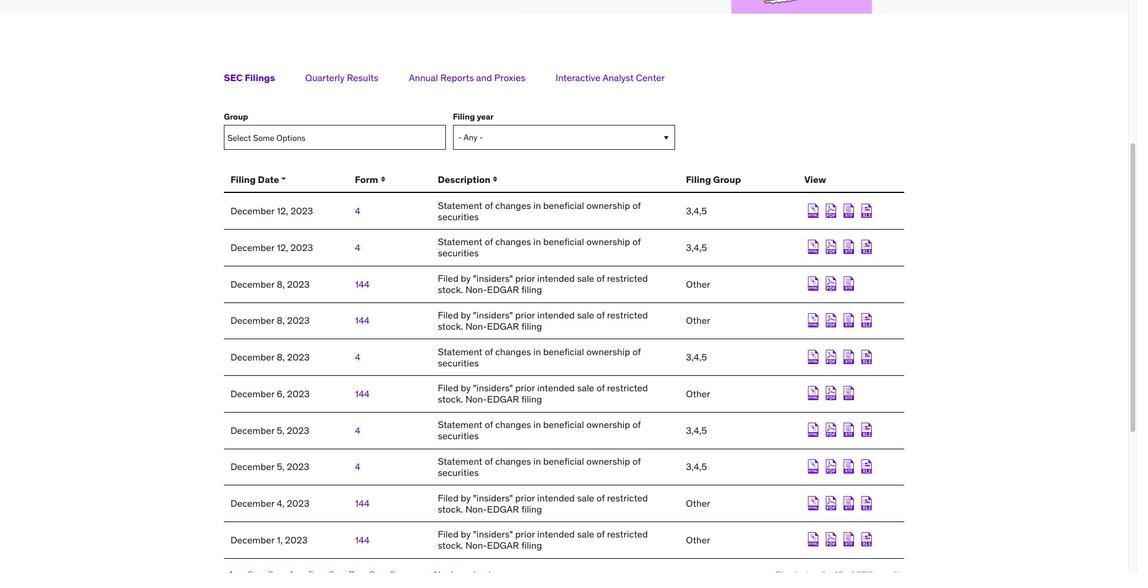 Task type: describe. For each thing, give the bounding box(es) containing it.
3 144 link from the top
[[355, 388, 370, 400]]

filed by "insiders" prior intended sale of restricted stock. non-edgar filing for 5th 144 link from the bottom of the page
[[438, 272, 648, 296]]

5 4 from the top
[[355, 461, 360, 473]]

intended for 5th 144 link from the top of the page
[[537, 529, 575, 540]]

form
[[355, 174, 378, 185]]

1 statement from the top
[[438, 199, 482, 211]]

december 8, 2023 for 5th 144 link from the bottom of the page
[[231, 278, 310, 290]]

1 december 5, 2023 from the top
[[231, 424, 309, 436]]

3 3,4,5 from the top
[[686, 351, 707, 363]]

2 3,4,5 from the top
[[686, 242, 707, 253]]

interactive
[[556, 72, 601, 84]]

intended for 2nd 144 link
[[537, 309, 575, 321]]

1 ownership from the top
[[587, 199, 630, 211]]

sec
[[224, 72, 243, 84]]

6 december from the top
[[231, 388, 274, 400]]

restricted for 5th 144 link from the top of the page
[[607, 529, 648, 540]]

8, for 5th 144 link from the bottom of the page
[[277, 278, 285, 290]]

2 december 5, 2023 from the top
[[231, 461, 309, 473]]

restricted for 5th 144 link from the bottom of the page
[[607, 272, 648, 284]]

5 4 link from the top
[[355, 461, 360, 473]]

filed for 5th 144 link from the top of the page
[[438, 529, 459, 540]]

5 in from the top
[[533, 455, 541, 467]]

144 for 5th 144 link from the top of the page
[[355, 534, 370, 546]]

analyst
[[603, 72, 634, 84]]

filing for 2nd 144 link from the bottom
[[521, 503, 542, 515]]

3 4 link from the top
[[355, 351, 360, 363]]

1 december 12, 2023 from the top
[[231, 205, 313, 217]]

5 statement from the top
[[438, 455, 482, 467]]

4 ownership from the top
[[587, 419, 630, 431]]

3 4 from the top
[[355, 351, 360, 363]]

annual
[[409, 72, 438, 84]]

sec filings
[[224, 72, 275, 84]]

1 statement of changes in beneficial ownership of securities from the top
[[438, 199, 641, 223]]

9 december from the top
[[231, 498, 274, 509]]

3 december 8, 2023 from the top
[[231, 351, 310, 363]]

center
[[636, 72, 665, 84]]

0 vertical spatial group
[[224, 111, 248, 122]]

144 for 3rd 144 link from the bottom of the page
[[355, 388, 370, 400]]

1 5, from the top
[[277, 424, 284, 436]]

sale for 3rd 144 link from the bottom of the page
[[577, 382, 594, 394]]

2 144 link from the top
[[355, 315, 370, 327]]

sec filings link
[[224, 66, 284, 89]]

december 8, 2023 for 2nd 144 link
[[231, 315, 310, 327]]

securities for fourth "4" link from the bottom
[[438, 247, 479, 259]]

5 3,4,5 from the top
[[686, 461, 707, 473]]

4 changes from the top
[[495, 419, 531, 431]]

3 8, from the top
[[277, 351, 285, 363]]

3 december from the top
[[231, 278, 274, 290]]

intended for 3rd 144 link from the bottom of the page
[[537, 382, 575, 394]]

1 beneficial from the top
[[543, 199, 584, 211]]

quarterly
[[305, 72, 345, 84]]

2 december 12, 2023 from the top
[[231, 242, 313, 253]]

stock. for 2nd 144 link from the bottom
[[438, 503, 463, 515]]

1 - from the left
[[458, 132, 462, 143]]

6,
[[277, 388, 285, 400]]

sale for 2nd 144 link
[[577, 309, 594, 321]]

stock. for 5th 144 link from the top of the page
[[438, 540, 463, 552]]

other for 5th 144 link from the bottom of the page
[[686, 278, 710, 290]]

non- for 5th 144 link from the top of the page
[[466, 540, 487, 552]]

restricted for 2nd 144 link
[[607, 309, 648, 321]]

restricted for 3rd 144 link from the bottom of the page
[[607, 382, 648, 394]]

5 ownership from the top
[[587, 455, 630, 467]]

4 in from the top
[[533, 419, 541, 431]]

other for 5th 144 link from the top of the page
[[686, 534, 710, 546]]

1 changes from the top
[[495, 199, 531, 211]]

by for 2nd 144 link from the bottom
[[461, 492, 471, 504]]

filings
[[245, 72, 275, 84]]

5 changes from the top
[[495, 455, 531, 467]]

4 statement from the top
[[438, 419, 482, 431]]

by for 5th 144 link from the top of the page
[[461, 529, 471, 540]]

4 4 link from the top
[[355, 424, 360, 436]]

3 ownership from the top
[[587, 346, 630, 357]]

view
[[804, 174, 826, 185]]

2 december from the top
[[231, 242, 274, 253]]

5 statement of changes in beneficial ownership of securities from the top
[[438, 455, 641, 479]]

any
[[464, 132, 478, 143]]

2 statement of changes in beneficial ownership of securities from the top
[[438, 236, 641, 259]]

1 december from the top
[[231, 205, 274, 217]]

2 ownership from the top
[[587, 236, 630, 248]]

non- for 5th 144 link from the bottom of the page
[[466, 284, 487, 296]]

2 4 link from the top
[[355, 242, 360, 253]]

filing group
[[686, 174, 741, 185]]

3 beneficial from the top
[[543, 346, 584, 357]]

quarterly results
[[305, 72, 379, 84]]

prior for 5th 144 link from the bottom of the page
[[515, 272, 535, 284]]

2 in from the top
[[533, 236, 541, 248]]

2 4 from the top
[[355, 242, 360, 253]]

10 december from the top
[[231, 534, 274, 546]]

"insiders" for 5th 144 link from the top of the page
[[473, 529, 513, 540]]

1 in from the top
[[533, 199, 541, 211]]

- any -
[[458, 132, 483, 143]]

securities for first "4" link from the bottom of the page
[[438, 467, 479, 479]]

edgar for 3rd 144 link from the bottom of the page
[[487, 394, 519, 405]]

1 3,4,5 from the top
[[686, 205, 707, 217]]

filing for filing date
[[231, 174, 256, 185]]

description link
[[438, 174, 500, 185]]

1 4 link from the top
[[355, 205, 360, 217]]

other for 2nd 144 link
[[686, 315, 710, 327]]

description
[[438, 174, 491, 185]]

4 144 link from the top
[[355, 498, 370, 509]]

filing for filing group
[[686, 174, 711, 185]]

annual reports and proxies link
[[400, 66, 534, 89]]

december 1, 2023
[[231, 534, 308, 546]]

1 4 from the top
[[355, 205, 360, 217]]

other for 2nd 144 link from the bottom
[[686, 498, 710, 509]]

filed by "insiders" prior intended sale of restricted stock. non-edgar filing for 2nd 144 link
[[438, 309, 648, 332]]

filing year
[[453, 111, 494, 122]]

edgar for 5th 144 link from the top of the page
[[487, 540, 519, 552]]

4 statement of changes in beneficial ownership of securities from the top
[[438, 419, 641, 442]]

interactive analyst center
[[556, 72, 665, 84]]

4 december from the top
[[231, 315, 274, 327]]



Task type: vqa. For each thing, say whether or not it's contained in the screenshot.


Task type: locate. For each thing, give the bounding box(es) containing it.
4 filing from the top
[[521, 503, 542, 515]]

stock. for 2nd 144 link
[[438, 320, 463, 332]]

prior for 2nd 144 link from the bottom
[[515, 492, 535, 504]]

144 link
[[355, 278, 370, 290], [355, 315, 370, 327], [355, 388, 370, 400], [355, 498, 370, 509], [355, 534, 370, 546]]

1 vertical spatial 5,
[[277, 461, 284, 473]]

3 edgar from the top
[[487, 394, 519, 405]]

1 vertical spatial 12,
[[277, 242, 288, 253]]

2 stock. from the top
[[438, 320, 463, 332]]

year
[[477, 111, 494, 122]]

"insiders" for 2nd 144 link from the bottom
[[473, 492, 513, 504]]

3 sale from the top
[[577, 382, 594, 394]]

filing for 3rd 144 link from the bottom of the page
[[521, 394, 542, 405]]

3 statement from the top
[[438, 346, 482, 357]]

0 vertical spatial 5,
[[277, 424, 284, 436]]

securities
[[438, 211, 479, 223], [438, 247, 479, 259], [438, 357, 479, 369], [438, 430, 479, 442], [438, 467, 479, 479]]

prior for 3rd 144 link from the bottom of the page
[[515, 382, 535, 394]]

3 intended from the top
[[537, 382, 575, 394]]

4 "insiders" from the top
[[473, 492, 513, 504]]

"insiders" for 2nd 144 link
[[473, 309, 513, 321]]

2 beneficial from the top
[[543, 236, 584, 248]]

1 december 8, 2023 from the top
[[231, 278, 310, 290]]

"insiders"
[[473, 272, 513, 284], [473, 309, 513, 321], [473, 382, 513, 394], [473, 492, 513, 504], [473, 529, 513, 540]]

2023
[[290, 205, 313, 217], [290, 242, 313, 253], [287, 278, 310, 290], [287, 315, 310, 327], [287, 351, 310, 363], [287, 388, 310, 400], [287, 424, 309, 436], [287, 461, 309, 473], [287, 498, 309, 509], [285, 534, 308, 546]]

144
[[355, 278, 370, 290], [355, 315, 370, 327], [355, 388, 370, 400], [355, 498, 370, 509], [355, 534, 370, 546]]

sale for 2nd 144 link from the bottom
[[577, 492, 594, 504]]

5, up 4,
[[277, 461, 284, 473]]

1 sale from the top
[[577, 272, 594, 284]]

edgar for 2nd 144 link from the bottom
[[487, 503, 519, 515]]

2 "insiders" from the top
[[473, 309, 513, 321]]

5 by from the top
[[461, 529, 471, 540]]

stock. for 5th 144 link from the bottom of the page
[[438, 284, 463, 296]]

date
[[258, 174, 279, 185]]

3 securities from the top
[[438, 357, 479, 369]]

filed by "insiders" prior intended sale of restricted stock. non-edgar filing for 2nd 144 link from the bottom
[[438, 492, 648, 515]]

1 filing from the top
[[521, 284, 542, 296]]

december 8, 2023
[[231, 278, 310, 290], [231, 315, 310, 327], [231, 351, 310, 363]]

5 stock. from the top
[[438, 540, 463, 552]]

0 vertical spatial december 8, 2023
[[231, 278, 310, 290]]

2 5, from the top
[[277, 461, 284, 473]]

- right any on the left of the page
[[480, 132, 483, 143]]

changes
[[495, 199, 531, 211], [495, 236, 531, 248], [495, 346, 531, 357], [495, 419, 531, 431], [495, 455, 531, 467]]

3 other from the top
[[686, 388, 710, 400]]

proxies
[[494, 72, 525, 84]]

3 in from the top
[[533, 346, 541, 357]]

144 for 2nd 144 link from the bottom
[[355, 498, 370, 509]]

form link
[[355, 174, 388, 185]]

1 prior from the top
[[515, 272, 535, 284]]

1 non- from the top
[[466, 284, 487, 296]]

filing for 5th 144 link from the top of the page
[[521, 540, 542, 552]]

3 filing from the top
[[521, 394, 542, 405]]

2 filed by "insiders" prior intended sale of restricted stock. non-edgar filing from the top
[[438, 309, 648, 332]]

1 vertical spatial december 12, 2023
[[231, 242, 313, 253]]

statement
[[438, 199, 482, 211], [438, 236, 482, 248], [438, 346, 482, 357], [438, 419, 482, 431], [438, 455, 482, 467]]

4 stock. from the top
[[438, 503, 463, 515]]

5 intended from the top
[[537, 529, 575, 540]]

4 4 from the top
[[355, 424, 360, 436]]

december
[[231, 205, 274, 217], [231, 242, 274, 253], [231, 278, 274, 290], [231, 315, 274, 327], [231, 351, 274, 363], [231, 388, 274, 400], [231, 424, 274, 436], [231, 461, 274, 473], [231, 498, 274, 509], [231, 534, 274, 546]]

other
[[686, 278, 710, 290], [686, 315, 710, 327], [686, 388, 710, 400], [686, 498, 710, 509], [686, 534, 710, 546]]

group
[[224, 111, 248, 122], [713, 174, 741, 185]]

8, for 2nd 144 link
[[277, 315, 285, 327]]

4 beneficial from the top
[[543, 419, 584, 431]]

filing for 5th 144 link from the bottom of the page
[[521, 284, 542, 296]]

filing for 2nd 144 link
[[521, 320, 542, 332]]

interactive analyst center link
[[547, 66, 674, 89]]

2 - from the left
[[480, 132, 483, 143]]

non- for 2nd 144 link from the bottom
[[466, 503, 487, 515]]

filing
[[453, 111, 475, 122], [231, 174, 256, 185], [686, 174, 711, 185]]

filed by "insiders" prior intended sale of restricted stock. non-edgar filing for 3rd 144 link from the bottom of the page
[[438, 382, 648, 405]]

by for 2nd 144 link
[[461, 309, 471, 321]]

sale for 5th 144 link from the bottom of the page
[[577, 272, 594, 284]]

1 vertical spatial group
[[713, 174, 741, 185]]

5 144 link from the top
[[355, 534, 370, 546]]

5 filed from the top
[[438, 529, 459, 540]]

ownership
[[587, 199, 630, 211], [587, 236, 630, 248], [587, 346, 630, 357], [587, 419, 630, 431], [587, 455, 630, 467]]

filed by "insiders" prior intended sale of restricted stock. non-edgar filing for 5th 144 link from the top of the page
[[438, 529, 648, 552]]

5,
[[277, 424, 284, 436], [277, 461, 284, 473]]

5 144 from the top
[[355, 534, 370, 546]]

2 horizontal spatial filing
[[686, 174, 711, 185]]

annual reports and proxies
[[409, 72, 525, 84]]

by
[[461, 272, 471, 284], [461, 309, 471, 321], [461, 382, 471, 394], [461, 492, 471, 504], [461, 529, 471, 540]]

december 4, 2023
[[231, 498, 309, 509]]

5 securities from the top
[[438, 467, 479, 479]]

144 for 2nd 144 link
[[355, 315, 370, 327]]

restricted
[[607, 272, 648, 284], [607, 309, 648, 321], [607, 382, 648, 394], [607, 492, 648, 504], [607, 529, 648, 540]]

beneficial
[[543, 199, 584, 211], [543, 236, 584, 248], [543, 346, 584, 357], [543, 419, 584, 431], [543, 455, 584, 467]]

december 5, 2023 up december 4, 2023
[[231, 461, 309, 473]]

0 vertical spatial 12,
[[277, 205, 288, 217]]

1 filed by "insiders" prior intended sale of restricted stock. non-edgar filing from the top
[[438, 272, 648, 296]]

non- for 2nd 144 link
[[466, 320, 487, 332]]

securities for third "4" link
[[438, 357, 479, 369]]

non-
[[466, 284, 487, 296], [466, 320, 487, 332], [466, 394, 487, 405], [466, 503, 487, 515], [466, 540, 487, 552]]

4 sale from the top
[[577, 492, 594, 504]]

prior
[[515, 272, 535, 284], [515, 309, 535, 321], [515, 382, 535, 394], [515, 492, 535, 504], [515, 529, 535, 540]]

december 5, 2023 down december 6, 2023
[[231, 424, 309, 436]]

4 by from the top
[[461, 492, 471, 504]]

3 filed from the top
[[438, 382, 459, 394]]

7 december from the top
[[231, 424, 274, 436]]

4 restricted from the top
[[607, 492, 648, 504]]

2 intended from the top
[[537, 309, 575, 321]]

intended for 5th 144 link from the bottom of the page
[[537, 272, 575, 284]]

5 december from the top
[[231, 351, 274, 363]]

december 12, 2023
[[231, 205, 313, 217], [231, 242, 313, 253]]

3 "insiders" from the top
[[473, 382, 513, 394]]

1 other from the top
[[686, 278, 710, 290]]

prior for 5th 144 link from the top of the page
[[515, 529, 535, 540]]

3 prior from the top
[[515, 382, 535, 394]]

2 vertical spatial 8,
[[277, 351, 285, 363]]

0 vertical spatial december 12, 2023
[[231, 205, 313, 217]]

5 sale from the top
[[577, 529, 594, 540]]

filing date link
[[231, 174, 289, 185]]

1 horizontal spatial filing
[[453, 111, 475, 122]]

in
[[533, 199, 541, 211], [533, 236, 541, 248], [533, 346, 541, 357], [533, 419, 541, 431], [533, 455, 541, 467]]

5 beneficial from the top
[[543, 455, 584, 467]]

by for 5th 144 link from the bottom of the page
[[461, 272, 471, 284]]

0 horizontal spatial filing
[[231, 174, 256, 185]]

1 vertical spatial december 8, 2023
[[231, 315, 310, 327]]

by for 3rd 144 link from the bottom of the page
[[461, 382, 471, 394]]

0 horizontal spatial group
[[224, 111, 248, 122]]

144 for 5th 144 link from the bottom of the page
[[355, 278, 370, 290]]

sale for 5th 144 link from the top of the page
[[577, 529, 594, 540]]

securities for 2nd "4" link from the bottom
[[438, 430, 479, 442]]

december 5, 2023
[[231, 424, 309, 436], [231, 461, 309, 473]]

1,
[[277, 534, 283, 546]]

"insiders" for 5th 144 link from the bottom of the page
[[473, 272, 513, 284]]

2 changes from the top
[[495, 236, 531, 248]]

1 horizontal spatial group
[[713, 174, 741, 185]]

reports
[[440, 72, 474, 84]]

filed for 2nd 144 link from the bottom
[[438, 492, 459, 504]]

sale
[[577, 272, 594, 284], [577, 309, 594, 321], [577, 382, 594, 394], [577, 492, 594, 504], [577, 529, 594, 540]]

filed for 3rd 144 link from the bottom of the page
[[438, 382, 459, 394]]

2 144 from the top
[[355, 315, 370, 327]]

3 filed by "insiders" prior intended sale of restricted stock. non-edgar filing from the top
[[438, 382, 648, 405]]

5 restricted from the top
[[607, 529, 648, 540]]

results
[[347, 72, 379, 84]]

2 12, from the top
[[277, 242, 288, 253]]

Select Some Options text field
[[227, 127, 320, 148]]

8 december from the top
[[231, 461, 274, 473]]

-
[[458, 132, 462, 143], [480, 132, 483, 143]]

edgar
[[487, 284, 519, 296], [487, 320, 519, 332], [487, 394, 519, 405], [487, 503, 519, 515], [487, 540, 519, 552]]

1 vertical spatial december 5, 2023
[[231, 461, 309, 473]]

4 link
[[355, 205, 360, 217], [355, 242, 360, 253], [355, 351, 360, 363], [355, 424, 360, 436], [355, 461, 360, 473]]

prior for 2nd 144 link
[[515, 309, 535, 321]]

1 securities from the top
[[438, 211, 479, 223]]

and
[[476, 72, 492, 84]]

0 vertical spatial 8,
[[277, 278, 285, 290]]

8,
[[277, 278, 285, 290], [277, 315, 285, 327], [277, 351, 285, 363]]

edgar for 2nd 144 link
[[487, 320, 519, 332]]

5 filing from the top
[[521, 540, 542, 552]]

securities for fifth "4" link from the bottom
[[438, 211, 479, 223]]

2 statement from the top
[[438, 236, 482, 248]]

2 non- from the top
[[466, 320, 487, 332]]

2 december 8, 2023 from the top
[[231, 315, 310, 327]]

- left any on the left of the page
[[458, 132, 462, 143]]

- any - link
[[454, 126, 675, 149]]

other for 3rd 144 link from the bottom of the page
[[686, 388, 710, 400]]

quarterly results link
[[296, 66, 387, 89]]

stock.
[[438, 284, 463, 296], [438, 320, 463, 332], [438, 394, 463, 405], [438, 503, 463, 515], [438, 540, 463, 552]]

4 filed by "insiders" prior intended sale of restricted stock. non-edgar filing from the top
[[438, 492, 648, 515]]

filed by "insiders" prior intended sale of restricted stock. non-edgar filing
[[438, 272, 648, 296], [438, 309, 648, 332], [438, 382, 648, 405], [438, 492, 648, 515], [438, 529, 648, 552]]

3 statement of changes in beneficial ownership of securities from the top
[[438, 346, 641, 369]]

2 8, from the top
[[277, 315, 285, 327]]

0 horizontal spatial -
[[458, 132, 462, 143]]

5, down 6, at the bottom left of the page
[[277, 424, 284, 436]]

5 other from the top
[[686, 534, 710, 546]]

4
[[355, 205, 360, 217], [355, 242, 360, 253], [355, 351, 360, 363], [355, 424, 360, 436], [355, 461, 360, 473]]

4 non- from the top
[[466, 503, 487, 515]]

non- for 3rd 144 link from the bottom of the page
[[466, 394, 487, 405]]

0 vertical spatial december 5, 2023
[[231, 424, 309, 436]]

12,
[[277, 205, 288, 217], [277, 242, 288, 253]]

1 12, from the top
[[277, 205, 288, 217]]

statement of changes in beneficial ownership of securities
[[438, 199, 641, 223], [438, 236, 641, 259], [438, 346, 641, 369], [438, 419, 641, 442], [438, 455, 641, 479]]

2 vertical spatial december 8, 2023
[[231, 351, 310, 363]]

"insiders" for 3rd 144 link from the bottom of the page
[[473, 382, 513, 394]]

filed
[[438, 272, 459, 284], [438, 309, 459, 321], [438, 382, 459, 394], [438, 492, 459, 504], [438, 529, 459, 540]]

restricted for 2nd 144 link from the bottom
[[607, 492, 648, 504]]

2 filing from the top
[[521, 320, 542, 332]]

2 restricted from the top
[[607, 309, 648, 321]]

1 vertical spatial 8,
[[277, 315, 285, 327]]

3 changes from the top
[[495, 346, 531, 357]]

1 stock. from the top
[[438, 284, 463, 296]]

filed for 5th 144 link from the bottom of the page
[[438, 272, 459, 284]]

intended for 2nd 144 link from the bottom
[[537, 492, 575, 504]]

4,
[[277, 498, 285, 509]]

2 edgar from the top
[[487, 320, 519, 332]]

intended
[[537, 272, 575, 284], [537, 309, 575, 321], [537, 382, 575, 394], [537, 492, 575, 504], [537, 529, 575, 540]]

4 edgar from the top
[[487, 503, 519, 515]]

5 "insiders" from the top
[[473, 529, 513, 540]]

stock. for 3rd 144 link from the bottom of the page
[[438, 394, 463, 405]]

1 edgar from the top
[[487, 284, 519, 296]]

3 stock. from the top
[[438, 394, 463, 405]]

1 8, from the top
[[277, 278, 285, 290]]

2 by from the top
[[461, 309, 471, 321]]

edgar for 5th 144 link from the bottom of the page
[[487, 284, 519, 296]]

filed for 2nd 144 link
[[438, 309, 459, 321]]

3,4,5
[[686, 205, 707, 217], [686, 242, 707, 253], [686, 351, 707, 363], [686, 424, 707, 436], [686, 461, 707, 473]]

filing for filing year
[[453, 111, 475, 122]]

1 "insiders" from the top
[[473, 272, 513, 284]]

filing date
[[231, 174, 279, 185]]

filing
[[521, 284, 542, 296], [521, 320, 542, 332], [521, 394, 542, 405], [521, 503, 542, 515], [521, 540, 542, 552]]

1 horizontal spatial -
[[480, 132, 483, 143]]

2 prior from the top
[[515, 309, 535, 321]]

1 restricted from the top
[[607, 272, 648, 284]]

of
[[485, 199, 493, 211], [633, 199, 641, 211], [485, 236, 493, 248], [633, 236, 641, 248], [597, 272, 605, 284], [597, 309, 605, 321], [485, 346, 493, 357], [633, 346, 641, 357], [597, 382, 605, 394], [485, 419, 493, 431], [633, 419, 641, 431], [485, 455, 493, 467], [633, 455, 641, 467], [597, 492, 605, 504], [597, 529, 605, 540]]

4 3,4,5 from the top
[[686, 424, 707, 436]]

december 6, 2023
[[231, 388, 310, 400]]

1 144 link from the top
[[355, 278, 370, 290]]



